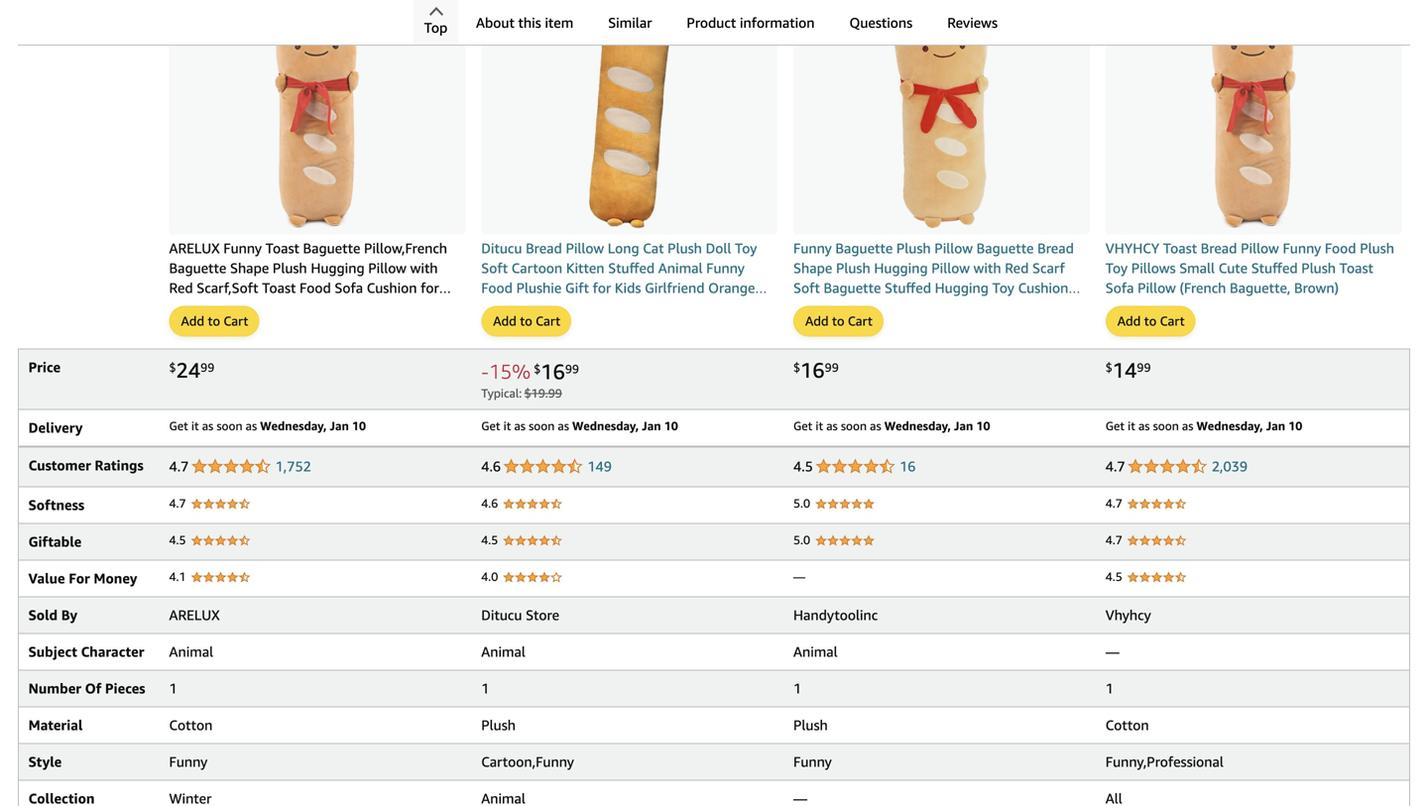 Task type: describe. For each thing, give the bounding box(es) containing it.
sold
[[28, 607, 58, 623]]

similar
[[608, 14, 652, 31]]

red for home
[[169, 280, 193, 296]]

hugging for stuffed
[[874, 260, 928, 276]]

scarf
[[1032, 260, 1065, 276]]

bread inside funny baguette plush pillow baguette bread shape plush hugging pillow with red scarf soft baguette stuffed hugging toy cushion for home decor, gift for kids birthday, valentine, christmas
[[1038, 240, 1074, 256]]

long
[[608, 240, 639, 256]]

of
[[85, 680, 101, 697]]

99 for 24
[[200, 361, 214, 374]]

ditucu bread pillow long cat plush doll toy soft cartoon kitten stuffed animal funny food plushie gift for kids girlfriend orange 23.6 inch
[[481, 240, 757, 316]]

vhyhcy toast bread pillow funny food plush toy pillows small cute stuffed plush toast sofa pillow (french baguette, brown) link
[[1106, 239, 1402, 298]]

price
[[28, 359, 61, 375]]

with for for
[[410, 260, 438, 276]]

3 add to cart submit from the left
[[794, 307, 883, 336]]

5 as from the left
[[826, 419, 838, 433]]

2,039
[[1212, 458, 1248, 475]]

4.1
[[169, 570, 186, 584]]

gift inside ditucu bread pillow long cat plush doll toy soft cartoon kitten stuffed animal funny food plushie gift for kids girlfriend orange 23.6 inch
[[565, 280, 589, 296]]

this
[[518, 14, 541, 31]]

to for fourth the add to cart 'submit' from the left
[[1144, 313, 1157, 329]]

subject
[[28, 644, 77, 660]]

kids inside arelux funny toast baguette pillow,french baguette shape plush hugging pillow with red scarf,soft toast food sofa cushion for home decor,gift for kids birthday, valentine, christmas(21.6")
[[299, 300, 325, 316]]

store
[[526, 607, 559, 623]]

stuffed for long
[[608, 260, 655, 276]]

food for arelux funny toast baguette pillow,french baguette shape plush hugging pillow with red scarf,soft toast food sofa cushion for home decor,gift for kids birthday, valentine, christmas(21.6")
[[300, 280, 331, 296]]

8 as from the left
[[1182, 419, 1194, 433]]

giftable
[[28, 534, 82, 550]]

to for 1st the add to cart 'submit'
[[208, 313, 220, 329]]

funny inside ditucu bread pillow long cat plush doll toy soft cartoon kitten stuffed animal funny food plushie gift for kids girlfriend orange 23.6 inch
[[706, 260, 745, 276]]

2 4.6 from the top
[[481, 496, 498, 510]]

99 for 14
[[1137, 361, 1151, 374]]

funny baguette plush pillow baguette bread shape plush hugging pillow with red scarf soft baguette stuffed hugging toy cushion for home decor, gift for kids birthday, valentine, christmas
[[793, 240, 1074, 336]]

vhyhcy toast bread pillow funny food plush toy pillows small cute stuffed plush toast sofa pillow (french baguette, brown)
[[1106, 240, 1394, 296]]

plushie
[[516, 280, 562, 296]]

ditucu bread pillow long cat plush doll toy soft cartoon kitten stuffed animal funny food plushie gift for kids girlfriend orange 23.6 inch image
[[582, 0, 676, 235]]

toy for ditucu bread pillow long cat plush doll toy soft cartoon kitten stuffed animal funny food plushie gift for kids girlfriend orange 23.6 inch
[[735, 240, 757, 256]]

valentine, inside funny baguette plush pillow baguette bread shape plush hugging pillow with red scarf soft baguette stuffed hugging toy cushion for home decor, gift for kids birthday, valentine, christmas
[[793, 319, 856, 336]]

kitten
[[566, 260, 605, 276]]

sofa inside arelux funny toast baguette pillow,french baguette shape plush hugging pillow with red scarf,soft toast food sofa cushion for home decor,gift for kids birthday, valentine, christmas(21.6")
[[335, 280, 363, 296]]

for right decor,gift
[[277, 300, 295, 316]]

2 cotton from the left
[[1106, 717, 1149, 733]]

subject character
[[28, 644, 144, 660]]

funny inside funny baguette plush pillow baguette bread shape plush hugging pillow with red scarf soft baguette stuffed hugging toy cushion for home decor, gift for kids birthday, valentine, christmas
[[793, 240, 832, 256]]

value for money
[[28, 570, 137, 587]]

2 wednesday, from the left
[[572, 419, 639, 433]]

4.0
[[481, 570, 498, 584]]

4.5 up 4.1 on the bottom of page
[[169, 533, 186, 547]]

4 jan from the left
[[1266, 419, 1285, 433]]

cart for 1st the add to cart 'submit'
[[224, 313, 248, 329]]

23.6
[[481, 300, 509, 316]]

$ for 16
[[793, 361, 800, 374]]

inch
[[513, 300, 539, 316]]

3 10 from the left
[[976, 419, 990, 433]]

2 jan from the left
[[642, 419, 661, 433]]

2 10 from the left
[[664, 419, 678, 433]]

1 get it as soon as wednesday, jan 10 from the left
[[169, 419, 366, 433]]

information
[[740, 14, 815, 31]]

food inside vhyhcy toast bread pillow funny food plush toy pillows small cute stuffed plush toast sofa pillow (french baguette, brown)
[[1325, 240, 1356, 256]]

$19.99
[[524, 386, 562, 400]]

3 soon from the left
[[841, 419, 867, 433]]

ratings
[[95, 457, 144, 474]]

decor,gift
[[210, 300, 273, 316]]

vhyhcy
[[1106, 240, 1160, 256]]

number
[[28, 680, 81, 697]]

3 add to cart from the left
[[805, 313, 873, 329]]

style
[[28, 754, 62, 770]]

1,752
[[275, 458, 311, 475]]

pillows
[[1131, 260, 1176, 276]]

$ for 24
[[169, 361, 176, 374]]

stuffed inside funny baguette plush pillow baguette bread shape plush hugging pillow with red scarf soft baguette stuffed hugging toy cushion for home decor, gift for kids birthday, valentine, christmas
[[885, 280, 931, 296]]

arelux funny toast baguette pillow,french baguette shape plush hugging pillow with red scarf,soft toast food sofa cushion for home decor,gift for kids birthday, valentine, christmas(21.6")
[[169, 240, 452, 336]]

-15% $ 16 99
[[481, 359, 579, 384]]

character
[[81, 644, 144, 660]]

ditucu bread pillow long cat plush doll toy soft cartoon kitten stuffed animal funny food plushie gift for kids girlfriend orange 23.6 inch link
[[481, 239, 778, 316]]

shape for soft
[[793, 260, 832, 276]]

cart for third the add to cart 'submit' from the right
[[536, 313, 560, 329]]

handytoolinc
[[793, 607, 878, 623]]

christmas(21.6")
[[169, 319, 273, 336]]

2 1 from the left
[[481, 680, 489, 697]]

to for third the add to cart 'submit' from the right
[[520, 313, 532, 329]]

christmas
[[860, 319, 922, 336]]

0 horizontal spatial —
[[793, 570, 805, 584]]

2 as from the left
[[246, 419, 257, 433]]

animal down 4.1 on the bottom of page
[[169, 644, 213, 660]]

value
[[28, 570, 65, 587]]

99 inside -15% $ 16 99
[[565, 362, 579, 376]]

149
[[587, 458, 612, 475]]

1 add to cart from the left
[[181, 313, 248, 329]]

4 10 from the left
[[1289, 419, 1303, 433]]

6 as from the left
[[870, 419, 881, 433]]

soft inside funny baguette plush pillow baguette bread shape plush hugging pillow with red scarf soft baguette stuffed hugging toy cushion for home decor, gift for kids birthday, valentine, christmas
[[793, 280, 820, 296]]

1 it from the left
[[191, 419, 199, 433]]

baguette,
[[1230, 280, 1291, 296]]

arelux for arelux
[[169, 607, 220, 623]]

sofa inside vhyhcy toast bread pillow funny food plush toy pillows small cute stuffed plush toast sofa pillow (french baguette, brown)
[[1106, 280, 1134, 296]]

1 as from the left
[[202, 419, 213, 433]]

pillow,french
[[364, 240, 447, 256]]

1 get from the left
[[169, 419, 188, 433]]

for up $ 16 99
[[793, 300, 812, 316]]

material
[[28, 717, 83, 733]]

kids inside funny baguette plush pillow baguette bread shape plush hugging pillow with red scarf soft baguette stuffed hugging toy cushion for home decor, gift for kids birthday, valentine, christmas
[[949, 300, 975, 316]]

birthday, inside funny baguette plush pillow baguette bread shape plush hugging pillow with red scarf soft baguette stuffed hugging toy cushion for home decor, gift for kids birthday, valentine, christmas
[[979, 300, 1035, 316]]

1 1 from the left
[[169, 680, 177, 697]]

2 it from the left
[[503, 419, 511, 433]]

4 it from the left
[[1128, 419, 1135, 433]]

$ for 14
[[1106, 361, 1113, 374]]

3 get from the left
[[793, 419, 813, 433]]

funny inside vhyhcy toast bread pillow funny food plush toy pillows small cute stuffed plush toast sofa pillow (french baguette, brown)
[[1283, 240, 1321, 256]]

about this item
[[476, 14, 573, 31]]

24
[[176, 358, 200, 382]]

item
[[545, 14, 573, 31]]

add for fourth the add to cart 'submit' from the left
[[1117, 313, 1141, 329]]

3 1 from the left
[[793, 680, 802, 697]]

$ 24 99
[[169, 358, 214, 382]]

1 vertical spatial —
[[1106, 644, 1119, 660]]

brown)
[[1294, 280, 1339, 296]]

7 as from the left
[[1138, 419, 1150, 433]]

toy for vhyhcy toast bread pillow funny food plush toy pillows small cute stuffed plush toast sofa pillow (french baguette, brown)
[[1106, 260, 1128, 276]]



Task type: locate. For each thing, give the bounding box(es) containing it.
2 cushion from the left
[[1018, 280, 1068, 296]]

99 inside $ 16 99
[[825, 361, 839, 374]]

—
[[793, 570, 805, 584], [1106, 644, 1119, 660]]

typical:
[[481, 386, 522, 400]]

for down pillow,french
[[421, 280, 439, 296]]

$ inside $ 16 99
[[793, 361, 800, 374]]

stuffed inside vhyhcy toast bread pillow funny food plush toy pillows small cute stuffed plush toast sofa pillow (french baguette, brown)
[[1251, 260, 1298, 276]]

cart for fourth the add to cart 'submit' from the left
[[1160, 313, 1185, 329]]

softness
[[28, 497, 84, 513]]

-
[[481, 360, 489, 383]]

0 horizontal spatial kids
[[299, 300, 325, 316]]

birthday, down scarf
[[979, 300, 1035, 316]]

valentine, down pillow,french
[[389, 300, 452, 316]]

1 vertical spatial 4.6
[[481, 496, 498, 510]]

1 horizontal spatial stuffed
[[885, 280, 931, 296]]

to down scarf,soft
[[208, 313, 220, 329]]

1 horizontal spatial kids
[[615, 280, 641, 296]]

kids down long
[[615, 280, 641, 296]]

questions
[[849, 14, 913, 31]]

4.5 down $ 16 99
[[793, 458, 813, 475]]

2 vertical spatial toy
[[992, 280, 1015, 296]]

4 1 from the left
[[1106, 680, 1114, 697]]

stuffed inside ditucu bread pillow long cat plush doll toy soft cartoon kitten stuffed animal funny food plushie gift for kids girlfriend orange 23.6 inch
[[608, 260, 655, 276]]

animal down handytoolinc
[[793, 644, 838, 660]]

bread
[[526, 240, 562, 256], [1038, 240, 1074, 256], [1201, 240, 1237, 256]]

stuffed for pillow
[[1251, 260, 1298, 276]]

3 as from the left
[[514, 419, 526, 433]]

3 bread from the left
[[1201, 240, 1237, 256]]

arelux up scarf,soft
[[169, 240, 220, 256]]

3 cart from the left
[[848, 313, 873, 329]]

home inside arelux funny toast baguette pillow,french baguette shape plush hugging pillow with red scarf,soft toast food sofa cushion for home decor,gift for kids birthday, valentine, christmas(21.6")
[[169, 300, 207, 316]]

1 with from the left
[[410, 260, 438, 276]]

it down typical: on the left top
[[503, 419, 511, 433]]

1 vertical spatial 5.0
[[793, 533, 810, 547]]

1 10 from the left
[[352, 419, 366, 433]]

ditucu for ditucu store
[[481, 607, 522, 623]]

toy inside vhyhcy toast bread pillow funny food plush toy pillows small cute stuffed plush toast sofa pillow (french baguette, brown)
[[1106, 260, 1128, 276]]

$ 16 99
[[793, 358, 839, 382]]

(french
[[1180, 280, 1226, 296]]

for
[[421, 280, 439, 296], [593, 280, 611, 296], [277, 300, 295, 316], [793, 300, 812, 316], [927, 300, 945, 316], [69, 570, 90, 587]]

1 soon from the left
[[217, 419, 242, 433]]

add to cart up $ 16 99
[[805, 313, 873, 329]]

it down $ 16 99
[[816, 419, 823, 433]]

2 cart from the left
[[536, 313, 560, 329]]

jan
[[330, 419, 349, 433], [642, 419, 661, 433], [954, 419, 973, 433], [1266, 419, 1285, 433]]

bread inside ditucu bread pillow long cat plush doll toy soft cartoon kitten stuffed animal funny food plushie gift for kids girlfriend orange 23.6 inch
[[526, 240, 562, 256]]

home left decor,
[[815, 300, 853, 316]]

get down 24
[[169, 419, 188, 433]]

0 horizontal spatial with
[[410, 260, 438, 276]]

add to cart submit down the pillows
[[1107, 307, 1195, 336]]

ditucu down '4.0'
[[481, 607, 522, 623]]

1 cotton from the left
[[169, 717, 213, 733]]

customer ratings
[[28, 457, 144, 474]]

2 horizontal spatial kids
[[949, 300, 975, 316]]

add down scarf,soft
[[181, 313, 204, 329]]

99
[[200, 361, 214, 374], [825, 361, 839, 374], [1137, 361, 1151, 374], [565, 362, 579, 376]]

add up $ 16 99
[[805, 313, 829, 329]]

— down vhyhcy
[[1106, 644, 1119, 660]]

add
[[181, 313, 204, 329], [493, 313, 517, 329], [805, 313, 829, 329], [1117, 313, 1141, 329]]

get
[[169, 419, 188, 433], [481, 419, 500, 433], [793, 419, 813, 433], [1106, 419, 1125, 433]]

0 vertical spatial 4.6
[[481, 458, 501, 475]]

soft up the 23.6
[[481, 260, 508, 276]]

by
[[61, 607, 77, 623]]

1 shape from the left
[[230, 260, 269, 276]]

funny baguette plush pillow baguette bread shape plush hugging pillow with red scarf soft baguette stuffed hugging toy cushion for home decor, gift for kids birthday, valentine, christmas link
[[793, 239, 1090, 336]]

1 horizontal spatial hugging
[[874, 260, 928, 276]]

stuffed
[[608, 260, 655, 276], [1251, 260, 1298, 276], [885, 280, 931, 296]]

1 horizontal spatial birthday,
[[979, 300, 1035, 316]]

bread up cute
[[1201, 240, 1237, 256]]

cartoon,funny
[[481, 754, 574, 770]]

0 horizontal spatial birthday,
[[329, 300, 385, 316]]

add for 1st the add to cart 'submit'
[[181, 313, 204, 329]]

1 horizontal spatial home
[[815, 300, 853, 316]]

get it as soon as wednesday, jan 10 up 2,039 at the bottom
[[1106, 419, 1303, 433]]

2 horizontal spatial 16
[[900, 458, 916, 475]]

1 vertical spatial soft
[[793, 280, 820, 296]]

add to cart down scarf,soft
[[181, 313, 248, 329]]

funny inside arelux funny toast baguette pillow,french baguette shape plush hugging pillow with red scarf,soft toast food sofa cushion for home decor,gift for kids birthday, valentine, christmas(21.6")
[[223, 240, 262, 256]]

2 bread from the left
[[1038, 240, 1074, 256]]

pillow inside ditucu bread pillow long cat plush doll toy soft cartoon kitten stuffed animal funny food plushie gift for kids girlfriend orange 23.6 inch
[[566, 240, 604, 256]]

food inside arelux funny toast baguette pillow,french baguette shape plush hugging pillow with red scarf,soft toast food sofa cushion for home decor,gift for kids birthday, valentine, christmas(21.6")
[[300, 280, 331, 296]]

2 shape from the left
[[793, 260, 832, 276]]

cute
[[1219, 260, 1248, 276]]

sofa
[[335, 280, 363, 296], [1106, 280, 1134, 296]]

4 get from the left
[[1106, 419, 1125, 433]]

16
[[800, 358, 825, 382], [541, 359, 565, 384], [900, 458, 916, 475]]

hugging
[[311, 260, 365, 276], [874, 260, 928, 276], [935, 280, 989, 296]]

to
[[208, 313, 220, 329], [520, 313, 532, 329], [832, 313, 844, 329], [1144, 313, 1157, 329]]

cushion inside arelux funny toast baguette pillow,french baguette shape plush hugging pillow with red scarf,soft toast food sofa cushion for home decor,gift for kids birthday, valentine, christmas(21.6")
[[367, 280, 417, 296]]

valentine, up $ 16 99
[[793, 319, 856, 336]]

4 add from the left
[[1117, 313, 1141, 329]]

4 cart from the left
[[1160, 313, 1185, 329]]

0 vertical spatial arelux
[[169, 240, 220, 256]]

1 horizontal spatial gift
[[900, 300, 923, 316]]

cushion down scarf
[[1018, 280, 1068, 296]]

reviews
[[947, 14, 998, 31]]

1 4.6 from the top
[[481, 458, 501, 475]]

scarf,soft
[[197, 280, 258, 296]]

4 soon from the left
[[1153, 419, 1179, 433]]

add to cart
[[181, 313, 248, 329], [493, 313, 560, 329], [805, 313, 873, 329], [1117, 313, 1185, 329]]

0 vertical spatial valentine,
[[389, 300, 452, 316]]

kids
[[615, 280, 641, 296], [299, 300, 325, 316], [949, 300, 975, 316]]

3 get it as soon as wednesday, jan 10 from the left
[[793, 419, 990, 433]]

cushion inside funny baguette plush pillow baguette bread shape plush hugging pillow with red scarf soft baguette stuffed hugging toy cushion for home decor, gift for kids birthday, valentine, christmas
[[1018, 280, 1068, 296]]

customer
[[28, 457, 91, 474]]

arelux
[[169, 240, 220, 256], [169, 607, 220, 623]]

14
[[1113, 358, 1137, 382]]

product information
[[687, 14, 815, 31]]

plush inside arelux funny toast baguette pillow,french baguette shape plush hugging pillow with red scarf,soft toast food sofa cushion for home decor,gift for kids birthday, valentine, christmas(21.6")
[[273, 260, 307, 276]]

for down kitten
[[593, 280, 611, 296]]

valentine, inside arelux funny toast baguette pillow,french baguette shape plush hugging pillow with red scarf,soft toast food sofa cushion for home decor,gift for kids birthday, valentine, christmas(21.6")
[[389, 300, 452, 316]]

2 soon from the left
[[529, 419, 555, 433]]

cat
[[643, 240, 664, 256]]

0 vertical spatial soft
[[481, 260, 508, 276]]

wednesday,
[[260, 419, 327, 433], [572, 419, 639, 433], [884, 419, 951, 433], [1197, 419, 1263, 433]]

0 vertical spatial toy
[[735, 240, 757, 256]]

funny,professional
[[1106, 754, 1224, 770]]

to down the pillows
[[1144, 313, 1157, 329]]

funny
[[223, 240, 262, 256], [793, 240, 832, 256], [1283, 240, 1321, 256], [706, 260, 745, 276], [169, 754, 208, 770], [793, 754, 832, 770]]

soft inside ditucu bread pillow long cat plush doll toy soft cartoon kitten stuffed animal funny food plushie gift for kids girlfriend orange 23.6 inch
[[481, 260, 508, 276]]

2 horizontal spatial stuffed
[[1251, 260, 1298, 276]]

valentine,
[[389, 300, 452, 316], [793, 319, 856, 336]]

2 home from the left
[[815, 300, 853, 316]]

4 wednesday, from the left
[[1197, 419, 1263, 433]]

1 ditucu from the top
[[481, 240, 522, 256]]

1 down ditucu store
[[481, 680, 489, 697]]

add to cart down the pillows
[[1117, 313, 1185, 329]]

1 arelux from the top
[[169, 240, 220, 256]]

1 down vhyhcy
[[1106, 680, 1114, 697]]

0 vertical spatial red
[[1005, 260, 1029, 276]]

toy inside ditucu bread pillow long cat plush doll toy soft cartoon kitten stuffed animal funny food plushie gift for kids girlfriend orange 23.6 inch
[[735, 240, 757, 256]]

soon
[[217, 419, 242, 433], [529, 419, 555, 433], [841, 419, 867, 433], [1153, 419, 1179, 433]]

1 cushion from the left
[[367, 280, 417, 296]]

2 add from the left
[[493, 313, 517, 329]]

$ inside $ 24 99
[[169, 361, 176, 374]]

birthday, inside arelux funny toast baguette pillow,french baguette shape plush hugging pillow with red scarf,soft toast food sofa cushion for home decor,gift for kids birthday, valentine, christmas(21.6")
[[329, 300, 385, 316]]

get it as soon as wednesday, jan 10 down $ 16 99
[[793, 419, 990, 433]]

about
[[476, 14, 515, 31]]

animal inside ditucu bread pillow long cat plush doll toy soft cartoon kitten stuffed animal funny food plushie gift for kids girlfriend orange 23.6 inch
[[658, 260, 703, 276]]

1 vertical spatial toy
[[1106, 260, 1128, 276]]

1 home from the left
[[169, 300, 207, 316]]

get it as soon as wednesday, jan 10 up 1,752
[[169, 419, 366, 433]]

0 vertical spatial gift
[[565, 280, 589, 296]]

plush inside ditucu bread pillow long cat plush doll toy soft cartoon kitten stuffed animal funny food plushie gift for kids girlfriend orange 23.6 inch
[[668, 240, 702, 256]]

delivery
[[28, 420, 83, 436]]

add to cart submit up $ 16 99
[[794, 307, 883, 336]]

1 horizontal spatial sofa
[[1106, 280, 1134, 296]]

1 vertical spatial ditucu
[[481, 607, 522, 623]]

Add to Cart submit
[[170, 307, 258, 336], [482, 307, 570, 336], [794, 307, 883, 336], [1107, 307, 1195, 336]]

2 add to cart from the left
[[493, 313, 560, 329]]

3 to from the left
[[832, 313, 844, 329]]

1 horizontal spatial soft
[[793, 280, 820, 296]]

2 horizontal spatial food
[[1325, 240, 1356, 256]]

toast
[[265, 240, 299, 256], [1163, 240, 1197, 256], [1340, 260, 1373, 276], [262, 280, 296, 296]]

cotton
[[169, 717, 213, 733], [1106, 717, 1149, 733]]

with down pillow,french
[[410, 260, 438, 276]]

shape inside arelux funny toast baguette pillow,french baguette shape plush hugging pillow with red scarf,soft toast food sofa cushion for home decor,gift for kids birthday, valentine, christmas(21.6")
[[230, 260, 269, 276]]

vhyhcy
[[1106, 607, 1151, 623]]

with inside arelux funny toast baguette pillow,french baguette shape plush hugging pillow with red scarf,soft toast food sofa cushion for home decor,gift for kids birthday, valentine, christmas(21.6")
[[410, 260, 438, 276]]

red inside funny baguette plush pillow baguette bread shape plush hugging pillow with red scarf soft baguette stuffed hugging toy cushion for home decor, gift for kids birthday, valentine, christmas
[[1005, 260, 1029, 276]]

it down $ 14 99
[[1128, 419, 1135, 433]]

3 it from the left
[[816, 419, 823, 433]]

2 sofa from the left
[[1106, 280, 1134, 296]]

gift up "christmas"
[[900, 300, 923, 316]]

4.5 up vhyhcy
[[1106, 570, 1122, 584]]

small
[[1179, 260, 1215, 276]]

1 add from the left
[[181, 313, 204, 329]]

cushion
[[367, 280, 417, 296], [1018, 280, 1068, 296]]

add to cart submit down scarf,soft
[[170, 307, 258, 336]]

1 wednesday, from the left
[[260, 419, 327, 433]]

ditucu for ditucu bread pillow long cat plush doll toy soft cartoon kitten stuffed animal funny food plushie gift for kids girlfriend orange 23.6 inch
[[481, 240, 522, 256]]

$ inside -15% $ 16 99
[[534, 362, 541, 376]]

0 horizontal spatial 16
[[541, 359, 565, 384]]

0 vertical spatial ditucu
[[481, 240, 522, 256]]

add down plushie
[[493, 313, 517, 329]]

1 horizontal spatial —
[[1106, 644, 1119, 660]]

0 horizontal spatial cushion
[[367, 280, 417, 296]]

2 get it as soon as wednesday, jan 10 from the left
[[481, 419, 678, 433]]

1 horizontal spatial shape
[[793, 260, 832, 276]]

0 horizontal spatial soft
[[481, 260, 508, 276]]

with left scarf
[[974, 260, 1001, 276]]

3 jan from the left
[[954, 419, 973, 433]]

0 vertical spatial —
[[793, 570, 805, 584]]

it down $ 24 99
[[191, 419, 199, 433]]

vhyhcy toast bread pillow funny food plush toy pillows small cute stuffed plush toast sofa pillow (french baguette, brown) image
[[1205, 0, 1302, 235]]

girlfriend
[[645, 280, 705, 296]]

4.5 up '4.0'
[[481, 533, 498, 547]]

bread up scarf
[[1038, 240, 1074, 256]]

for right the value
[[69, 570, 90, 587]]

kids inside ditucu bread pillow long cat plush doll toy soft cartoon kitten stuffed animal funny food plushie gift for kids girlfriend orange 23.6 inch
[[615, 280, 641, 296]]

4.5
[[793, 458, 813, 475], [169, 533, 186, 547], [481, 533, 498, 547], [1106, 570, 1122, 584]]

4 add to cart from the left
[[1117, 313, 1185, 329]]

0 horizontal spatial cotton
[[169, 717, 213, 733]]

2 ditucu from the top
[[481, 607, 522, 623]]

food up the 23.6
[[481, 280, 513, 296]]

4.6 up '4.0'
[[481, 496, 498, 510]]

1 add to cart submit from the left
[[170, 307, 258, 336]]

$ 14 99
[[1106, 358, 1151, 382]]

stuffed up baguette,
[[1251, 260, 1298, 276]]

with
[[410, 260, 438, 276], [974, 260, 1001, 276]]

1 cart from the left
[[224, 313, 248, 329]]

1 horizontal spatial bread
[[1038, 240, 1074, 256]]

15%
[[489, 360, 531, 383]]

99 for 16
[[825, 361, 839, 374]]

arelux inside arelux funny toast baguette pillow,french baguette shape plush hugging pillow with red scarf,soft toast food sofa cushion for home decor,gift for kids birthday, valentine, christmas(21.6")
[[169, 240, 220, 256]]

kids right decor,gift
[[299, 300, 325, 316]]

10
[[352, 419, 366, 433], [664, 419, 678, 433], [976, 419, 990, 433], [1289, 419, 1303, 433]]

gift
[[565, 280, 589, 296], [900, 300, 923, 316]]

0 horizontal spatial red
[[169, 280, 193, 296]]

ditucu up "cartoon"
[[481, 240, 522, 256]]

5.0 for softness
[[793, 496, 810, 510]]

0 horizontal spatial home
[[169, 300, 207, 316]]

food right scarf,soft
[[300, 280, 331, 296]]

number of pieces
[[28, 680, 145, 697]]

arelux down 4.1 on the bottom of page
[[169, 607, 220, 623]]

4 get it as soon as wednesday, jan 10 from the left
[[1106, 419, 1303, 433]]

soft right 'orange'
[[793, 280, 820, 296]]

food for ditucu bread pillow long cat plush doll toy soft cartoon kitten stuffed animal funny food plushie gift for kids girlfriend orange 23.6 inch
[[481, 280, 513, 296]]

birthday,
[[329, 300, 385, 316], [979, 300, 1035, 316]]

0 horizontal spatial food
[[300, 280, 331, 296]]

2 arelux from the top
[[169, 607, 220, 623]]

arelux for arelux funny toast baguette pillow,french baguette shape plush hugging pillow with red scarf,soft toast food sofa cushion for home decor,gift for kids birthday, valentine, christmas(21.6")
[[169, 240, 220, 256]]

money
[[94, 570, 137, 587]]

red left scarf
[[1005, 260, 1029, 276]]

soft
[[481, 260, 508, 276], [793, 280, 820, 296]]

funny baguette plush pillow baguette bread shape plush hugging pillow with red scarf soft baguette stuffed hugging toy cushion for home decor, gift for kids birthday, valentine, christmas image
[[888, 0, 995, 235]]

1 horizontal spatial red
[[1005, 260, 1029, 276]]

1 vertical spatial arelux
[[169, 607, 220, 623]]

2 to from the left
[[520, 313, 532, 329]]

for inside ditucu bread pillow long cat plush doll toy soft cartoon kitten stuffed animal funny food plushie gift for kids girlfriend orange 23.6 inch
[[593, 280, 611, 296]]

get down typical: on the left top
[[481, 419, 500, 433]]

4 add to cart submit from the left
[[1107, 307, 1195, 336]]

4.6 down typical: on the left top
[[481, 458, 501, 475]]

kids right decor,
[[949, 300, 975, 316]]

1 vertical spatial valentine,
[[793, 319, 856, 336]]

doll
[[706, 240, 731, 256]]

get it as soon as wednesday, jan 10
[[169, 419, 366, 433], [481, 419, 678, 433], [793, 419, 990, 433], [1106, 419, 1303, 433]]

orange
[[708, 280, 755, 296]]

1 jan from the left
[[330, 419, 349, 433]]

cart for 2nd the add to cart 'submit' from right
[[848, 313, 873, 329]]

with for toy
[[974, 260, 1001, 276]]

baguette
[[303, 240, 360, 256], [835, 240, 893, 256], [977, 240, 1034, 256], [169, 260, 226, 276], [824, 280, 881, 296]]

1 5.0 from the top
[[793, 496, 810, 510]]

hugging for sofa
[[311, 260, 365, 276]]

1 down handytoolinc
[[793, 680, 802, 697]]

add up $ 14 99
[[1117, 313, 1141, 329]]

99 inside $ 24 99
[[200, 361, 214, 374]]

2 birthday, from the left
[[979, 300, 1035, 316]]

1 vertical spatial red
[[169, 280, 193, 296]]

add to cart down plushie
[[493, 313, 560, 329]]

red
[[1005, 260, 1029, 276], [169, 280, 193, 296]]

for right decor,
[[927, 300, 945, 316]]

birthday, down pillow,french
[[329, 300, 385, 316]]

3 add from the left
[[805, 313, 829, 329]]

sold by
[[28, 607, 77, 623]]

to right the 23.6
[[520, 313, 532, 329]]

home up christmas(21.6")
[[169, 300, 207, 316]]

3 wednesday, from the left
[[884, 419, 951, 433]]

home inside funny baguette plush pillow baguette bread shape plush hugging pillow with red scarf soft baguette stuffed hugging toy cushion for home decor, gift for kids birthday, valentine, christmas
[[815, 300, 853, 316]]

1 horizontal spatial cushion
[[1018, 280, 1068, 296]]

with inside funny baguette plush pillow baguette bread shape plush hugging pillow with red scarf soft baguette stuffed hugging toy cushion for home decor, gift for kids birthday, valentine, christmas
[[974, 260, 1001, 276]]

toy
[[735, 240, 757, 256], [1106, 260, 1128, 276], [992, 280, 1015, 296]]

get it as soon as wednesday, jan 10 up 149
[[481, 419, 678, 433]]

2 horizontal spatial hugging
[[935, 280, 989, 296]]

cartoon
[[512, 260, 562, 276]]

add for third the add to cart 'submit' from the right
[[493, 313, 517, 329]]

animal up girlfriend
[[658, 260, 703, 276]]

gift inside funny baguette plush pillow baguette bread shape plush hugging pillow with red scarf soft baguette stuffed hugging toy cushion for home decor, gift for kids birthday, valentine, christmas
[[900, 300, 923, 316]]

stuffed down long
[[608, 260, 655, 276]]

decor,
[[857, 300, 896, 316]]

add for 2nd the add to cart 'submit' from right
[[805, 313, 829, 329]]

0 horizontal spatial shape
[[230, 260, 269, 276]]

5.0 for giftable
[[793, 533, 810, 547]]

4.6
[[481, 458, 501, 475], [481, 496, 498, 510]]

0 horizontal spatial gift
[[565, 280, 589, 296]]

toy inside funny baguette plush pillow baguette bread shape plush hugging pillow with red scarf soft baguette stuffed hugging toy cushion for home decor, gift for kids birthday, valentine, christmas
[[992, 280, 1015, 296]]

add to cart submit down plushie
[[482, 307, 570, 336]]

2 get from the left
[[481, 419, 500, 433]]

it
[[191, 419, 199, 433], [503, 419, 511, 433], [816, 419, 823, 433], [1128, 419, 1135, 433]]

1 horizontal spatial cotton
[[1106, 717, 1149, 733]]

0 horizontal spatial valentine,
[[389, 300, 452, 316]]

pieces
[[105, 680, 145, 697]]

99 inside $ 14 99
[[1137, 361, 1151, 374]]

5.0
[[793, 496, 810, 510], [793, 533, 810, 547]]

food up brown)
[[1325, 240, 1356, 256]]

arelux funny toast baguette pillow,french baguette shape plush hugging pillow with red scarf,soft toast food sofa cushion for home decor,gift for kids birthday, valentine, christmas(21.6") image
[[269, 0, 366, 235]]

ditucu
[[481, 240, 522, 256], [481, 607, 522, 623]]

— up handytoolinc
[[793, 570, 805, 584]]

product
[[687, 14, 736, 31]]

0 horizontal spatial sofa
[[335, 280, 363, 296]]

animal
[[658, 260, 703, 276], [169, 644, 213, 660], [481, 644, 526, 660], [793, 644, 838, 660]]

1 horizontal spatial toy
[[992, 280, 1015, 296]]

red inside arelux funny toast baguette pillow,french baguette shape plush hugging pillow with red scarf,soft toast food sofa cushion for home decor,gift for kids birthday, valentine, christmas(21.6")
[[169, 280, 193, 296]]

1 birthday, from the left
[[329, 300, 385, 316]]

0 horizontal spatial stuffed
[[608, 260, 655, 276]]

1 vertical spatial gift
[[900, 300, 923, 316]]

cushion down pillow,french
[[367, 280, 417, 296]]

get down $ 16 99
[[793, 419, 813, 433]]

4 to from the left
[[1144, 313, 1157, 329]]

1 horizontal spatial valentine,
[[793, 319, 856, 336]]

shape for toast
[[230, 260, 269, 276]]

1 sofa from the left
[[335, 280, 363, 296]]

1 horizontal spatial with
[[974, 260, 1001, 276]]

2 with from the left
[[974, 260, 1001, 276]]

1 horizontal spatial food
[[481, 280, 513, 296]]

2 horizontal spatial bread
[[1201, 240, 1237, 256]]

to for 2nd the add to cart 'submit' from right
[[832, 313, 844, 329]]

0 horizontal spatial bread
[[526, 240, 562, 256]]

hugging inside arelux funny toast baguette pillow,french baguette shape plush hugging pillow with red scarf,soft toast food sofa cushion for home decor,gift for kids birthday, valentine, christmas(21.6")
[[311, 260, 365, 276]]

ditucu inside ditucu bread pillow long cat plush doll toy soft cartoon kitten stuffed animal funny food plushie gift for kids girlfriend orange 23.6 inch
[[481, 240, 522, 256]]

2 add to cart submit from the left
[[482, 307, 570, 336]]

gift down kitten
[[565, 280, 589, 296]]

2 5.0 from the top
[[793, 533, 810, 547]]

bread inside vhyhcy toast bread pillow funny food plush toy pillows small cute stuffed plush toast sofa pillow (french baguette, brown)
[[1201, 240, 1237, 256]]

0 horizontal spatial hugging
[[311, 260, 365, 276]]

red left scarf,soft
[[169, 280, 193, 296]]

bread up "cartoon"
[[526, 240, 562, 256]]

1 bread from the left
[[526, 240, 562, 256]]

get down 14
[[1106, 419, 1125, 433]]

typical: $19.99
[[481, 386, 562, 400]]

0 vertical spatial 5.0
[[793, 496, 810, 510]]

top
[[424, 19, 448, 36]]

to left decor,
[[832, 313, 844, 329]]

1 horizontal spatial 16
[[800, 358, 825, 382]]

home
[[169, 300, 207, 316], [815, 300, 853, 316]]

shape inside funny baguette plush pillow baguette bread shape plush hugging pillow with red scarf soft baguette stuffed hugging toy cushion for home decor, gift for kids birthday, valentine, christmas
[[793, 260, 832, 276]]

red for cushion
[[1005, 260, 1029, 276]]

food inside ditucu bread pillow long cat plush doll toy soft cartoon kitten stuffed animal funny food plushie gift for kids girlfriend orange 23.6 inch
[[481, 280, 513, 296]]

1 to from the left
[[208, 313, 220, 329]]

0 horizontal spatial toy
[[735, 240, 757, 256]]

animal down ditucu store
[[481, 644, 526, 660]]

$ inside $ 14 99
[[1106, 361, 1113, 374]]

pillow inside arelux funny toast baguette pillow,french baguette shape plush hugging pillow with red scarf,soft toast food sofa cushion for home decor,gift for kids birthday, valentine, christmas(21.6")
[[368, 260, 407, 276]]

ditucu store
[[481, 607, 559, 623]]

stuffed up decor,
[[885, 280, 931, 296]]

1 right pieces on the left bottom of the page
[[169, 680, 177, 697]]

2 horizontal spatial toy
[[1106, 260, 1128, 276]]

4 as from the left
[[558, 419, 569, 433]]



Task type: vqa. For each thing, say whether or not it's contained in the screenshot.
$ 60 49
no



